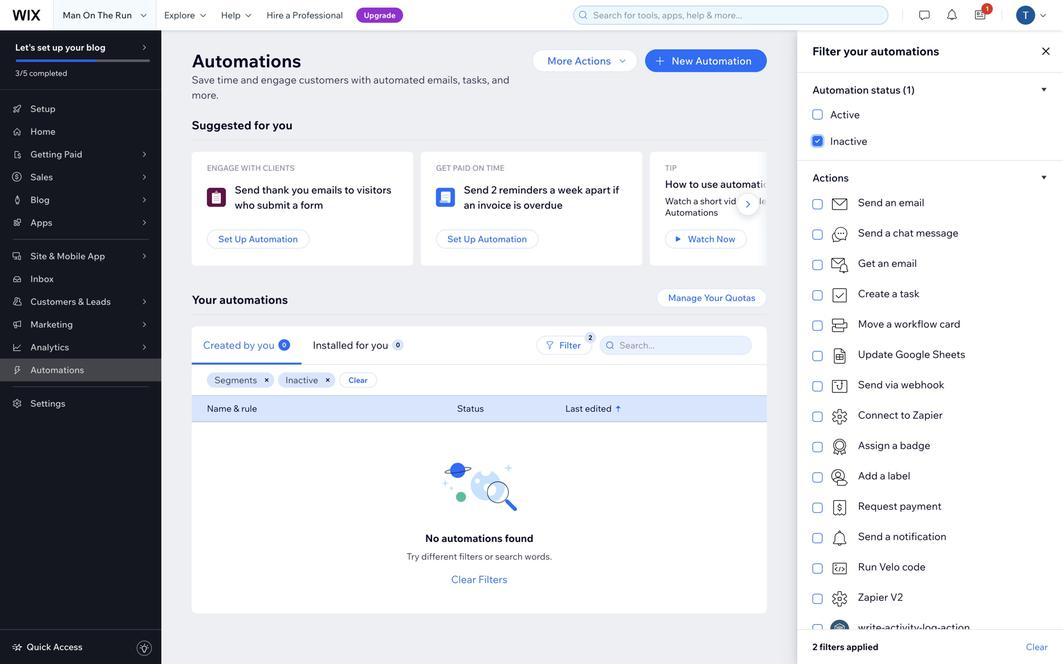 Task type: locate. For each thing, give the bounding box(es) containing it.
set up automation down who
[[218, 234, 298, 245]]

1 vertical spatial actions
[[813, 172, 849, 184]]

send left 'via' on the right
[[859, 379, 883, 391]]

0 vertical spatial run
[[115, 9, 132, 21]]

your left quotas
[[704, 293, 723, 304]]

2 vertical spatial clear
[[1027, 642, 1049, 653]]

0 vertical spatial watch
[[665, 196, 692, 207]]

1 vertical spatial automations
[[665, 207, 718, 218]]

visitors
[[357, 184, 392, 196]]

Connect to Zapier checkbox
[[813, 408, 1049, 427]]

1 horizontal spatial for
[[356, 339, 369, 352]]

automations down analytics
[[30, 365, 84, 376]]

1 set up automation from the left
[[218, 234, 298, 245]]

0 horizontal spatial set
[[218, 234, 233, 245]]

you right by
[[257, 339, 275, 352]]

0 vertical spatial 2
[[491, 184, 497, 196]]

a right move
[[887, 318, 892, 331]]

1 horizontal spatial &
[[78, 296, 84, 307]]

category image for send
[[436, 188, 455, 207]]

0 horizontal spatial your
[[192, 293, 217, 307]]

quick access button
[[11, 642, 83, 653]]

you
[[273, 118, 293, 132], [292, 184, 309, 196], [257, 339, 275, 352], [371, 339, 389, 352]]

1 vertical spatial watch
[[688, 234, 715, 245]]

0 vertical spatial for
[[254, 118, 270, 132]]

send for send via webhook
[[859, 379, 883, 391]]

a inside send thank you emails to visitors who submit a form
[[293, 199, 298, 211]]

request
[[859, 500, 898, 513]]

1 vertical spatial filters
[[820, 642, 845, 653]]

category image for assign
[[831, 438, 850, 457]]

send down request
[[859, 531, 883, 543]]

category image down wix
[[831, 225, 850, 244]]

set up automation button down who
[[207, 230, 310, 249]]

Send an email checkbox
[[813, 195, 1049, 214]]

automations up time
[[192, 50, 301, 72]]

emails,
[[428, 73, 460, 86]]

notification
[[893, 531, 947, 543]]

an up chat
[[886, 196, 897, 209]]

2 up invoice
[[491, 184, 497, 196]]

set up automation button
[[207, 230, 310, 249], [436, 230, 539, 249]]

an left invoice
[[464, 199, 476, 211]]

clear inside clear filters button
[[451, 574, 476, 586]]

send for send thank you emails to visitors who submit a form
[[235, 184, 260, 196]]

help button
[[214, 0, 259, 30]]

0 horizontal spatial 0
[[282, 341, 286, 349]]

new
[[672, 54, 694, 67]]

0 vertical spatial actions
[[575, 54, 611, 67]]

send inside send thank you emails to visitors who submit a form
[[235, 184, 260, 196]]

category image left zapier v2
[[831, 590, 850, 609]]

0 horizontal spatial inactive
[[286, 375, 318, 386]]

apart
[[586, 184, 611, 196]]

2 vertical spatial automations
[[30, 365, 84, 376]]

analytics
[[30, 342, 69, 353]]

& inside dropdown button
[[49, 251, 55, 262]]

automations down short
[[665, 207, 718, 218]]

a inside "link"
[[286, 9, 291, 21]]

1 vertical spatial clear
[[451, 574, 476, 586]]

0 horizontal spatial and
[[241, 73, 259, 86]]

automations up by
[[219, 293, 288, 307]]

0 horizontal spatial filter
[[560, 340, 581, 351]]

category image left 'via' on the right
[[831, 377, 850, 396]]

is
[[514, 199, 522, 211]]

1 up from the left
[[235, 234, 247, 245]]

quick
[[27, 642, 51, 653]]

filter for filter your automations
[[813, 44, 841, 58]]

filters left applied
[[820, 642, 845, 653]]

1 horizontal spatial your
[[844, 44, 869, 58]]

category image for move
[[831, 317, 850, 336]]

hire
[[267, 9, 284, 21]]

1 0 from the left
[[282, 341, 286, 349]]

automations up (1)
[[871, 44, 940, 58]]

1 horizontal spatial your
[[704, 293, 723, 304]]

inactive down installed
[[286, 375, 318, 386]]

an right the get
[[878, 257, 890, 270]]

engage with clients
[[207, 163, 295, 173]]

1 horizontal spatial 0
[[396, 341, 400, 349]]

0 vertical spatial filter
[[813, 44, 841, 58]]

a inside checkbox
[[886, 227, 891, 239]]

a left task
[[893, 287, 898, 300]]

Search... field
[[616, 337, 748, 355]]

automated
[[374, 73, 425, 86]]

1 set from the left
[[218, 234, 233, 245]]

a for move a workflow card
[[887, 318, 892, 331]]

1 horizontal spatial set up automation
[[448, 234, 527, 245]]

list containing how to use automations
[[192, 152, 1064, 266]]

your inside sidebar element
[[65, 42, 84, 53]]

installed
[[313, 339, 353, 352]]

quick access
[[27, 642, 83, 653]]

Send via webhook checkbox
[[813, 377, 1049, 396]]

automation down submit
[[249, 234, 298, 245]]

1 horizontal spatial set up automation button
[[436, 230, 539, 249]]

up for send 2 reminders a week apart if an invoice is overdue
[[464, 234, 476, 245]]

a right hire
[[286, 9, 291, 21]]

for right installed
[[356, 339, 369, 352]]

actions right "more"
[[575, 54, 611, 67]]

site & mobile app button
[[0, 245, 161, 268]]

a left short
[[694, 196, 699, 207]]

you right installed
[[371, 339, 389, 352]]

category image left send a notification
[[831, 529, 850, 548]]

1 vertical spatial run
[[859, 561, 878, 574]]

an inside send an email option
[[886, 196, 897, 209]]

2 0 from the left
[[396, 341, 400, 349]]

category image left request
[[831, 499, 850, 518]]

for inside tab list
[[356, 339, 369, 352]]

category image for send thank you emails to visitors who submit a form
[[207, 188, 226, 207]]

Get an email checkbox
[[813, 256, 1049, 275]]

category image left who
[[207, 188, 226, 207]]

1 horizontal spatial filter
[[813, 44, 841, 58]]

sales
[[30, 172, 53, 183]]

a for add a label
[[880, 470, 886, 482]]

2
[[491, 184, 497, 196], [813, 642, 818, 653]]

filter button
[[537, 336, 593, 355]]

to right connect
[[901, 409, 911, 422]]

1 and from the left
[[241, 73, 259, 86]]

0 vertical spatial clear button
[[339, 373, 377, 388]]

automations inside sidebar element
[[30, 365, 84, 376]]

add a label
[[859, 470, 911, 482]]

now
[[717, 234, 736, 245]]

automations save time and engage customers with automated emails, tasks, and more.
[[192, 50, 510, 101]]

on
[[83, 9, 95, 21]]

2 and from the left
[[492, 73, 510, 86]]

more
[[548, 54, 573, 67]]

automations up or
[[442, 532, 503, 545]]

you up "clients" in the left of the page
[[273, 118, 293, 132]]

0 horizontal spatial set up automation button
[[207, 230, 310, 249]]

1 horizontal spatial inactive
[[831, 135, 868, 148]]

filters
[[479, 574, 508, 586]]

0 horizontal spatial set up automation
[[218, 234, 298, 245]]

filters
[[459, 551, 483, 563], [820, 642, 845, 653]]

send down on
[[464, 184, 489, 196]]

0 horizontal spatial up
[[235, 234, 247, 245]]

send inside send 2 reminders a week apart if an invoice is overdue
[[464, 184, 489, 196]]

Assign a badge checkbox
[[813, 438, 1049, 457]]

send right wix
[[859, 196, 883, 209]]

0 vertical spatial &
[[49, 251, 55, 262]]

inactive
[[831, 135, 868, 148], [286, 375, 318, 386]]

tab list
[[192, 326, 485, 365]]

payment
[[900, 500, 942, 513]]

Request payment checkbox
[[813, 499, 1049, 518]]

upgrade button
[[356, 8, 403, 23]]

1 horizontal spatial up
[[464, 234, 476, 245]]

run velo code
[[859, 561, 926, 574]]

up
[[235, 234, 247, 245], [464, 234, 476, 245]]

send inside option
[[859, 379, 883, 391]]

0 horizontal spatial 2
[[491, 184, 497, 196]]

create
[[859, 287, 890, 300]]

1 horizontal spatial zapier
[[913, 409, 943, 422]]

list
[[192, 152, 1064, 266]]

your up automation status (1)
[[844, 44, 869, 58]]

write-
[[859, 622, 885, 634]]

send for send an email
[[859, 196, 883, 209]]

Active checkbox
[[813, 107, 1049, 122]]

& inside dropdown button
[[78, 296, 84, 307]]

reminders
[[499, 184, 548, 196]]

watch down how
[[665, 196, 692, 207]]

0 horizontal spatial filters
[[459, 551, 483, 563]]

Zapier V2 checkbox
[[813, 590, 1049, 609]]

category image right the basics
[[831, 195, 850, 214]]

1 horizontal spatial automations
[[192, 50, 301, 72]]

email up send a chat message
[[899, 196, 925, 209]]

run right 'the'
[[115, 9, 132, 21]]

basics
[[798, 196, 824, 207]]

category image left update
[[831, 347, 850, 366]]

log-
[[923, 622, 941, 634]]

customers & leads button
[[0, 291, 161, 313]]

category image left velo
[[831, 560, 850, 579]]

1 horizontal spatial clear button
[[1027, 642, 1049, 653]]

send for send a chat message
[[859, 227, 883, 239]]

edited
[[585, 403, 612, 414]]

1 horizontal spatial set
[[448, 234, 462, 245]]

0 horizontal spatial for
[[254, 118, 270, 132]]

a for send a chat message
[[886, 227, 891, 239]]

you up form
[[292, 184, 309, 196]]

send inside checkbox
[[859, 531, 883, 543]]

settings link
[[0, 393, 161, 415]]

zapier left v2
[[859, 591, 889, 604]]

no
[[425, 532, 440, 545]]

& left rule
[[234, 403, 239, 414]]

0 horizontal spatial zapier
[[859, 591, 889, 604]]

category image left the get
[[831, 256, 850, 275]]

category image for send an email
[[831, 195, 850, 214]]

sales button
[[0, 166, 161, 189]]

automations for automations save time and engage customers with automated emails, tasks, and more.
[[192, 50, 301, 72]]

automation up active
[[813, 84, 869, 96]]

& right site
[[49, 251, 55, 262]]

message
[[916, 227, 959, 239]]

0 horizontal spatial &
[[49, 251, 55, 262]]

2 horizontal spatial automations
[[665, 207, 718, 218]]

category image
[[207, 188, 226, 207], [831, 195, 850, 214], [831, 225, 850, 244], [831, 377, 850, 396], [831, 469, 850, 488], [831, 529, 850, 548], [831, 560, 850, 579]]

your right up
[[65, 42, 84, 53]]

category image down get
[[436, 188, 455, 207]]

paid
[[64, 149, 82, 160]]

filter inside button
[[560, 340, 581, 351]]

1 set up automation button from the left
[[207, 230, 310, 249]]

1 horizontal spatial run
[[859, 561, 878, 574]]

2 horizontal spatial clear
[[1027, 642, 1049, 653]]

a left badge
[[893, 439, 898, 452]]

automation status (1)
[[813, 84, 915, 96]]

a
[[286, 9, 291, 21], [550, 184, 556, 196], [694, 196, 699, 207], [293, 199, 298, 211], [886, 227, 891, 239], [893, 287, 898, 300], [887, 318, 892, 331], [893, 439, 898, 452], [880, 470, 886, 482], [886, 531, 891, 543]]

1 horizontal spatial clear
[[451, 574, 476, 586]]

0 right installed for you
[[396, 341, 400, 349]]

tab list containing created by you
[[192, 326, 485, 365]]

automations
[[871, 44, 940, 58], [721, 178, 781, 191], [219, 293, 288, 307], [442, 532, 503, 545]]

help
[[221, 9, 241, 21]]

more.
[[192, 89, 219, 101]]

request payment
[[859, 500, 942, 513]]

inactive down active
[[831, 135, 868, 148]]

0 vertical spatial automations
[[192, 50, 301, 72]]

category image left connect
[[831, 408, 850, 427]]

1 horizontal spatial and
[[492, 73, 510, 86]]

& left leads
[[78, 296, 84, 307]]

velo
[[880, 561, 900, 574]]

an for get
[[878, 257, 890, 270]]

automations inside 'tip how to use automations watch a short video to learn the basics of wix automations'
[[665, 207, 718, 218]]

send inside option
[[859, 196, 883, 209]]

workflow
[[895, 318, 938, 331]]

0 horizontal spatial clear
[[349, 376, 368, 385]]

email down chat
[[892, 257, 918, 270]]

automation
[[696, 54, 752, 67], [813, 84, 869, 96], [249, 234, 298, 245], [478, 234, 527, 245]]

0 vertical spatial clear
[[349, 376, 368, 385]]

and right time
[[241, 73, 259, 86]]

send up who
[[235, 184, 260, 196]]

0 vertical spatial email
[[899, 196, 925, 209]]

0 vertical spatial filters
[[459, 551, 483, 563]]

category image for update
[[831, 347, 850, 366]]

2 left applied
[[813, 642, 818, 653]]

an
[[886, 196, 897, 209], [464, 199, 476, 211], [878, 257, 890, 270]]

a left week
[[550, 184, 556, 196]]

label
[[888, 470, 911, 482]]

to right emails
[[345, 184, 355, 196]]

category image left move
[[831, 317, 850, 336]]

0 vertical spatial zapier
[[913, 409, 943, 422]]

category image for create
[[831, 286, 850, 305]]

1 vertical spatial &
[[78, 296, 84, 307]]

webhook
[[901, 379, 945, 391]]

category image for send a notification
[[831, 529, 850, 548]]

your up created
[[192, 293, 217, 307]]

zapier down send via webhook option
[[913, 409, 943, 422]]

0 horizontal spatial automations
[[30, 365, 84, 376]]

quotas
[[725, 293, 756, 304]]

email inside option
[[899, 196, 925, 209]]

2 vertical spatial &
[[234, 403, 239, 414]]

0 horizontal spatial your
[[65, 42, 84, 53]]

set up automation for an
[[448, 234, 527, 245]]

an for send
[[886, 196, 897, 209]]

2 set up automation button from the left
[[436, 230, 539, 249]]

a for create a task
[[893, 287, 898, 300]]

set up automation button for an
[[436, 230, 539, 249]]

category image left 'add'
[[831, 469, 850, 488]]

0 right by
[[282, 341, 286, 349]]

2 horizontal spatial &
[[234, 403, 239, 414]]

1 button
[[967, 0, 995, 30]]

actions up of
[[813, 172, 849, 184]]

1 horizontal spatial 2
[[813, 642, 818, 653]]

a up velo
[[886, 531, 891, 543]]

a inside send 2 reminders a week apart if an invoice is overdue
[[550, 184, 556, 196]]

automations inside 'tip how to use automations watch a short video to learn the basics of wix automations'
[[721, 178, 781, 191]]

0 for created by you
[[282, 341, 286, 349]]

run left velo
[[859, 561, 878, 574]]

clear button
[[339, 373, 377, 388], [1027, 642, 1049, 653]]

a left form
[[293, 199, 298, 211]]

2 set up automation from the left
[[448, 234, 527, 245]]

set up automation down invoice
[[448, 234, 527, 245]]

submit
[[257, 199, 290, 211]]

email inside "option"
[[892, 257, 918, 270]]

1 vertical spatial email
[[892, 257, 918, 270]]

category image left create
[[831, 286, 850, 305]]

set up automation button down invoice
[[436, 230, 539, 249]]

automation right new
[[696, 54, 752, 67]]

automations inside automations save time and engage customers with automated emails, tasks, and more.
[[192, 50, 301, 72]]

0 for installed for you
[[396, 341, 400, 349]]

filters left or
[[459, 551, 483, 563]]

2 set from the left
[[448, 234, 462, 245]]

send up the get
[[859, 227, 883, 239]]

for right suggested
[[254, 118, 270, 132]]

week
[[558, 184, 583, 196]]

and right tasks,
[[492, 73, 510, 86]]

watch inside 'tip how to use automations watch a short video to learn the basics of wix automations'
[[665, 196, 692, 207]]

automations up video
[[721, 178, 781, 191]]

0 horizontal spatial clear button
[[339, 373, 377, 388]]

1 vertical spatial filter
[[560, 340, 581, 351]]

assign
[[859, 439, 890, 452]]

search
[[496, 551, 523, 563]]

automation down invoice
[[478, 234, 527, 245]]

your inside button
[[704, 293, 723, 304]]

on
[[473, 163, 485, 173]]

new automation button
[[645, 49, 767, 72]]

0 vertical spatial inactive
[[831, 135, 868, 148]]

a right 'add'
[[880, 470, 886, 482]]

Inactive checkbox
[[813, 134, 1049, 149]]

a left chat
[[886, 227, 891, 239]]

action
[[941, 622, 971, 634]]

0 horizontal spatial actions
[[575, 54, 611, 67]]

1 vertical spatial for
[[356, 339, 369, 352]]

code
[[903, 561, 926, 574]]

try
[[407, 551, 420, 563]]

2 up from the left
[[464, 234, 476, 245]]

to
[[689, 178, 699, 191], [345, 184, 355, 196], [749, 196, 758, 207], [901, 409, 911, 422]]

1 vertical spatial inactive
[[286, 375, 318, 386]]

category image for get
[[831, 256, 850, 275]]

an inside get an email "option"
[[878, 257, 890, 270]]

let's
[[15, 42, 35, 53]]

Run Velo code checkbox
[[813, 560, 1049, 579]]

Update Google Sheets checkbox
[[813, 347, 1049, 366]]

wix
[[836, 196, 852, 207]]

category image left assign
[[831, 438, 850, 457]]

email for get an email
[[892, 257, 918, 270]]

send inside checkbox
[[859, 227, 883, 239]]

get
[[436, 163, 451, 173]]

you inside send thank you emails to visitors who submit a form
[[292, 184, 309, 196]]

1 vertical spatial zapier
[[859, 591, 889, 604]]

1 your from the left
[[704, 293, 723, 304]]

status
[[457, 403, 484, 414]]

zapier
[[913, 409, 943, 422], [859, 591, 889, 604]]

category image
[[436, 188, 455, 207], [831, 256, 850, 275], [831, 286, 850, 305], [831, 317, 850, 336], [831, 347, 850, 366], [831, 408, 850, 427], [831, 438, 850, 457], [831, 499, 850, 518], [831, 590, 850, 609]]

watch left now
[[688, 234, 715, 245]]



Task type: describe. For each thing, give the bounding box(es) containing it.
engage
[[261, 73, 297, 86]]

a inside 'tip how to use automations watch a short video to learn the basics of wix automations'
[[694, 196, 699, 207]]

set
[[37, 42, 50, 53]]

send a chat message
[[859, 227, 959, 239]]

learn
[[760, 196, 780, 207]]

access
[[53, 642, 83, 653]]

automations for automations
[[30, 365, 84, 376]]

home link
[[0, 120, 161, 143]]

video
[[724, 196, 747, 207]]

site
[[30, 251, 47, 262]]

1 vertical spatial 2
[[813, 642, 818, 653]]

send an email
[[859, 196, 925, 209]]

inbox
[[30, 274, 54, 285]]

move
[[859, 318, 885, 331]]

thank
[[262, 184, 289, 196]]

name
[[207, 403, 232, 414]]

Create a task checkbox
[[813, 286, 1049, 305]]

with
[[351, 73, 371, 86]]

zapier inside checkbox
[[859, 591, 889, 604]]

category image for zapier
[[831, 590, 850, 609]]

connect
[[859, 409, 899, 422]]

get paid on time
[[436, 163, 505, 173]]

mobile
[[57, 251, 86, 262]]

you for installed
[[371, 339, 389, 352]]

Send a chat message checkbox
[[813, 225, 1049, 244]]

get
[[859, 257, 876, 270]]

more actions button
[[533, 49, 638, 72]]

customers
[[299, 73, 349, 86]]

2 inside send 2 reminders a week apart if an invoice is overdue
[[491, 184, 497, 196]]

professional
[[293, 9, 343, 21]]

sidebar element
[[0, 30, 161, 665]]

email for send an email
[[899, 196, 925, 209]]

emails
[[311, 184, 342, 196]]

apps
[[30, 217, 52, 228]]

automations inside no automations found try different filters or search words.
[[442, 532, 503, 545]]

a for hire a professional
[[286, 9, 291, 21]]

for for installed
[[356, 339, 369, 352]]

Add a label checkbox
[[813, 469, 1049, 488]]

settings
[[30, 398, 65, 409]]

set up automation for submit
[[218, 234, 298, 245]]

getting paid button
[[0, 143, 161, 166]]

to left learn
[[749, 196, 758, 207]]

leads
[[86, 296, 111, 307]]

update google sheets
[[859, 348, 966, 361]]

manage
[[669, 293, 702, 304]]

active
[[831, 108, 860, 121]]

found
[[505, 532, 534, 545]]

suggested
[[192, 118, 252, 132]]

1 horizontal spatial actions
[[813, 172, 849, 184]]

category image for run velo code
[[831, 560, 850, 579]]

use
[[702, 178, 719, 191]]

up
[[52, 42, 63, 53]]

task
[[900, 287, 920, 300]]

created
[[203, 339, 241, 352]]

zapier inside 'checkbox'
[[913, 409, 943, 422]]

with
[[241, 163, 261, 173]]

applied
[[847, 642, 879, 653]]

1 horizontal spatial filters
[[820, 642, 845, 653]]

Move a workflow card checkbox
[[813, 317, 1049, 336]]

how
[[665, 178, 687, 191]]

hire a professional
[[267, 9, 343, 21]]

1
[[986, 5, 989, 13]]

clients
[[263, 163, 295, 173]]

category image for request
[[831, 499, 850, 518]]

zapier v2
[[859, 591, 903, 604]]

filters inside no automations found try different filters or search words.
[[459, 551, 483, 563]]

short
[[701, 196, 722, 207]]

manage your quotas button
[[657, 289, 767, 308]]

app
[[88, 251, 105, 262]]

& for name
[[234, 403, 239, 414]]

set up automation button for submit
[[207, 230, 310, 249]]

inbox link
[[0, 268, 161, 291]]

& for customers
[[78, 296, 84, 307]]

Send a notification checkbox
[[813, 529, 1049, 548]]

status
[[872, 84, 901, 96]]

connect to zapier
[[859, 409, 943, 422]]

category image for add a label
[[831, 469, 850, 488]]

actions inside dropdown button
[[575, 54, 611, 67]]

you for suggested
[[273, 118, 293, 132]]

last
[[566, 403, 583, 414]]

apps button
[[0, 211, 161, 234]]

new automation
[[672, 54, 752, 67]]

automation inside "button"
[[696, 54, 752, 67]]

getting paid
[[30, 149, 82, 160]]

3/5 completed
[[15, 68, 67, 78]]

send for send a notification
[[859, 531, 883, 543]]

move a workflow card
[[859, 318, 961, 331]]

via
[[886, 379, 899, 391]]

the
[[782, 196, 796, 207]]

(1)
[[903, 84, 915, 96]]

badge
[[901, 439, 931, 452]]

tip how to use automations watch a short video to learn the basics of wix automations
[[665, 163, 852, 218]]

2 your from the left
[[192, 293, 217, 307]]

or
[[485, 551, 494, 563]]

a for assign a badge
[[893, 439, 898, 452]]

write-activity-log-action checkbox
[[813, 620, 1049, 639]]

send for send 2 reminders a week apart if an invoice is overdue
[[464, 184, 489, 196]]

you for send
[[292, 184, 309, 196]]

customers & leads
[[30, 296, 111, 307]]

blog
[[86, 42, 106, 53]]

filter for filter
[[560, 340, 581, 351]]

to inside send thank you emails to visitors who submit a form
[[345, 184, 355, 196]]

run inside checkbox
[[859, 561, 878, 574]]

write-activity-log-action
[[859, 622, 971, 634]]

installed for you
[[313, 339, 389, 352]]

set for send 2 reminders a week apart if an invoice is overdue
[[448, 234, 462, 245]]

getting
[[30, 149, 62, 160]]

category image for connect
[[831, 408, 850, 427]]

name & rule
[[207, 403, 257, 414]]

set for send thank you emails to visitors who submit a form
[[218, 234, 233, 245]]

you for created
[[257, 339, 275, 352]]

category image for send a chat message
[[831, 225, 850, 244]]

1 vertical spatial clear button
[[1027, 642, 1049, 653]]

Search for tools, apps, help & more... field
[[590, 6, 885, 24]]

for for suggested
[[254, 118, 270, 132]]

up for send thank you emails to visitors who submit a form
[[235, 234, 247, 245]]

the
[[97, 9, 113, 21]]

send a notification
[[859, 531, 947, 543]]

by
[[244, 339, 255, 352]]

card
[[940, 318, 961, 331]]

send thank you emails to visitors who submit a form
[[235, 184, 392, 211]]

category image for send via webhook
[[831, 377, 850, 396]]

inactive inside option
[[831, 135, 868, 148]]

tip
[[665, 163, 677, 173]]

setup
[[30, 103, 56, 114]]

blog button
[[0, 189, 161, 211]]

to left use
[[689, 178, 699, 191]]

& for site
[[49, 251, 55, 262]]

watch inside button
[[688, 234, 715, 245]]

to inside 'checkbox'
[[901, 409, 911, 422]]

0 horizontal spatial run
[[115, 9, 132, 21]]

an inside send 2 reminders a week apart if an invoice is overdue
[[464, 199, 476, 211]]

explore
[[164, 9, 195, 21]]

marketing
[[30, 319, 73, 330]]

a for send a notification
[[886, 531, 891, 543]]



Task type: vqa. For each thing, say whether or not it's contained in the screenshot.
2nd Your from left
yes



